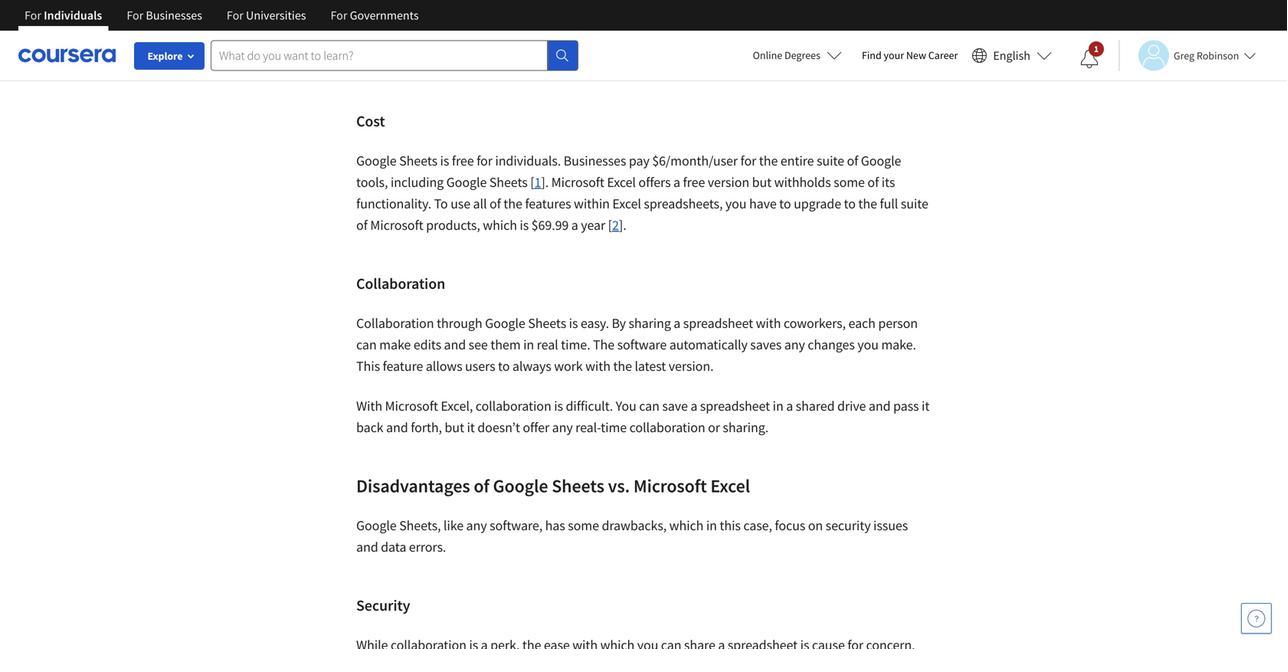 Task type: vqa. For each thing, say whether or not it's contained in the screenshot.
Own
no



Task type: locate. For each thing, give the bounding box(es) containing it.
for up version
[[741, 152, 757, 169]]

any
[[785, 336, 805, 353], [552, 419, 573, 436], [466, 517, 487, 534]]

1 horizontal spatial can
[[639, 397, 660, 415]]

1 link
[[535, 174, 541, 191]]

0 horizontal spatial free
[[452, 152, 474, 169]]

google up data
[[356, 517, 397, 534]]

career
[[929, 48, 958, 62]]

1 vertical spatial you
[[858, 336, 879, 353]]

back
[[356, 419, 384, 436]]

microsoft down the functionality.
[[370, 217, 424, 234]]

see
[[469, 336, 488, 353]]

its up full
[[882, 174, 895, 191]]

any inside google sheets, like any software, has some drawbacks, which in this case, focus on security issues and data errors.
[[466, 517, 487, 534]]

have down version
[[750, 195, 777, 212]]

saves
[[751, 336, 782, 353]]

version.
[[669, 358, 714, 375]]

1
[[1094, 43, 1099, 55], [535, 174, 541, 191]]

any right the saves
[[785, 336, 805, 353]]

1 horizontal spatial have
[[750, 195, 777, 212]]

0 vertical spatial which
[[483, 217, 517, 234]]

0 horizontal spatial ].
[[541, 174, 549, 191]]

0 vertical spatial but
[[713, 33, 732, 50]]

have left their
[[582, 33, 609, 50]]

its
[[534, 54, 548, 71], [882, 174, 895, 191]]

collaboration inside collaboration through google sheets is easy. by sharing a spreadsheet with coworkers, each person can make edits and see them in real time. the software automatically saves any changes you make. this feature allows users to always work with the latest version.
[[356, 315, 434, 332]]

have inside ]. microsoft excel offers a free version but withholds some of its functionality. to use all of the features within excel spreadsheets, you have to upgrade to the full suite of microsoft products, which is $69.99 a year [
[[750, 195, 777, 212]]

0 vertical spatial businesses
[[146, 8, 202, 23]]

but down excel,
[[445, 419, 464, 436]]

0 horizontal spatial 1
[[535, 174, 541, 191]]

some up upgrade
[[834, 174, 865, 191]]

show notifications image
[[1081, 50, 1099, 68]]

microsoft up among
[[495, 33, 548, 50]]

spreadsheet up sharing.
[[700, 397, 770, 415]]

free down $6/month/user
[[683, 174, 705, 191]]

1 horizontal spatial [
[[608, 217, 612, 234]]

to
[[780, 195, 791, 212], [844, 195, 856, 212], [498, 358, 510, 375]]

1 vertical spatial businesses
[[564, 152, 626, 169]]

robinson
[[1197, 49, 1240, 62]]

free inside google sheets is free for individuals. businesses pay $6/month/user for the entire suite of google tools, including google sheets [
[[452, 152, 474, 169]]

some
[[834, 174, 865, 191], [568, 517, 599, 534]]

collaboration up doesn't
[[476, 397, 552, 415]]

0 horizontal spatial any
[[466, 517, 487, 534]]

is inside ]. microsoft excel offers a free version but withholds some of its functionality. to use all of the features within excel spreadsheets, you have to upgrade to the full suite of microsoft products, which is $69.99 a year [
[[520, 217, 529, 234]]

collaboration down save
[[630, 419, 706, 436]]

0 horizontal spatial have
[[582, 33, 609, 50]]

which down all
[[483, 217, 517, 234]]

0 horizontal spatial collaboration
[[356, 54, 432, 71]]

collaboration down both
[[356, 54, 432, 71]]

]. up features on the top left of page
[[541, 174, 549, 191]]

microsoft
[[495, 33, 548, 50], [552, 174, 605, 191], [370, 217, 424, 234], [385, 397, 438, 415], [634, 474, 707, 497]]

1 horizontal spatial ].
[[619, 217, 627, 234]]

microsoft inside both google sheets and microsoft excel have their advantages, but google sheets' affordability and collaboration stand out among its benefits.
[[495, 33, 548, 50]]

3 for from the left
[[227, 8, 244, 23]]

with microsoft excel, collaboration is difficult. you can save a spreadsheet in a shared drive and pass it back and forth, but it doesn't offer any real-time collaboration or sharing.
[[356, 397, 930, 436]]

cost
[[356, 112, 385, 131]]

None search field
[[211, 40, 579, 71]]

is inside google sheets is free for individuals. businesses pay $6/month/user for the entire suite of google tools, including google sheets [
[[440, 152, 449, 169]]

a inside collaboration through google sheets is easy. by sharing a spreadsheet with coworkers, each person can make edits and see them in real time. the software automatically saves any changes you make. this feature allows users to always work with the latest version.
[[674, 315, 681, 332]]

to down them at the bottom of page
[[498, 358, 510, 375]]

some inside ]. microsoft excel offers a free version but withholds some of its functionality. to use all of the features within excel spreadsheets, you have to upgrade to the full suite of microsoft products, which is $69.99 a year [
[[834, 174, 865, 191]]

1 horizontal spatial suite
[[901, 195, 929, 212]]

data
[[381, 538, 406, 556]]

is
[[440, 152, 449, 169], [520, 217, 529, 234], [569, 315, 578, 332], [554, 397, 563, 415]]

you inside ]. microsoft excel offers a free version but withholds some of its functionality. to use all of the features within excel spreadsheets, you have to upgrade to the full suite of microsoft products, which is $69.99 a year [
[[726, 195, 747, 212]]

suite inside google sheets is free for individuals. businesses pay $6/month/user for the entire suite of google tools, including google sheets [
[[817, 152, 845, 169]]

collaboration for collaboration
[[356, 274, 445, 293]]

always
[[513, 358, 552, 375]]

0 horizontal spatial [
[[531, 174, 535, 191]]

1 vertical spatial spreadsheet
[[700, 397, 770, 415]]

1 vertical spatial but
[[752, 174, 772, 191]]

excel up benefits. on the top of the page
[[551, 33, 579, 50]]

google down governments
[[386, 33, 427, 50]]

1 vertical spatial suite
[[901, 195, 929, 212]]

What do you want to learn? text field
[[211, 40, 548, 71]]

difficult.
[[566, 397, 613, 415]]

google inside collaboration through google sheets is easy. by sharing a spreadsheet with coworkers, each person can make edits and see them in real time. the software automatically saves any changes you make. this feature allows users to always work with the latest version.
[[485, 315, 526, 332]]

which inside ]. microsoft excel offers a free version but withholds some of its functionality. to use all of the features within excel spreadsheets, you have to upgrade to the full suite of microsoft products, which is $69.99 a year [
[[483, 217, 517, 234]]

microsoft right vs.
[[634, 474, 707, 497]]

year
[[581, 217, 606, 234]]

coursera image
[[18, 43, 116, 68]]

sheets
[[429, 33, 468, 50], [399, 152, 438, 169], [490, 174, 528, 191], [528, 315, 567, 332], [552, 474, 605, 497]]

0 vertical spatial you
[[726, 195, 747, 212]]

2 horizontal spatial but
[[752, 174, 772, 191]]

0 vertical spatial spreadsheet
[[683, 315, 754, 332]]

0 horizontal spatial suite
[[817, 152, 845, 169]]

and left data
[[356, 538, 378, 556]]

1 vertical spatial free
[[683, 174, 705, 191]]

with
[[356, 397, 383, 415]]

2 horizontal spatial any
[[785, 336, 805, 353]]

2 collaboration from the top
[[356, 315, 434, 332]]

suite
[[817, 152, 845, 169], [901, 195, 929, 212]]

spreadsheet inside collaboration through google sheets is easy. by sharing a spreadsheet with coworkers, each person can make edits and see them in real time. the software automatically saves any changes you make. this feature allows users to always work with the latest version.
[[683, 315, 754, 332]]

sheets up stand at the left top
[[429, 33, 468, 50]]

0 horizontal spatial it
[[467, 419, 475, 436]]

1 horizontal spatial you
[[858, 336, 879, 353]]

2 horizontal spatial in
[[773, 397, 784, 415]]

both google sheets and microsoft excel have their advantages, but google sheets' affordability and collaboration stand out among its benefits.
[[356, 33, 917, 71]]

0 horizontal spatial for
[[477, 152, 493, 169]]

but inside both google sheets and microsoft excel have their advantages, but google sheets' affordability and collaboration stand out among its benefits.
[[713, 33, 732, 50]]

a right sharing
[[674, 315, 681, 332]]

find your new career
[[862, 48, 958, 62]]

0 horizontal spatial its
[[534, 54, 548, 71]]

google
[[386, 33, 427, 50], [735, 33, 775, 50], [356, 152, 397, 169], [861, 152, 902, 169], [447, 174, 487, 191], [485, 315, 526, 332], [493, 474, 548, 497], [356, 517, 397, 534]]

[ right year
[[608, 217, 612, 234]]

users
[[465, 358, 496, 375]]

errors.
[[409, 538, 446, 556]]

pass
[[894, 397, 919, 415]]

for left universities
[[227, 8, 244, 23]]

for businesses
[[127, 8, 202, 23]]

which left this
[[670, 517, 704, 534]]

2
[[612, 217, 619, 234]]

you
[[616, 397, 637, 415]]

for up "explore" popup button
[[127, 8, 144, 23]]

the left entire
[[759, 152, 778, 169]]

0 vertical spatial collaboration
[[356, 54, 432, 71]]

can right you
[[639, 397, 660, 415]]

it right pass
[[922, 397, 930, 415]]

1 vertical spatial in
[[773, 397, 784, 415]]

of
[[847, 152, 859, 169], [868, 174, 879, 191], [490, 195, 501, 212], [356, 217, 368, 234], [474, 474, 490, 497]]

0 vertical spatial have
[[582, 33, 609, 50]]

for up all
[[477, 152, 493, 169]]

for left individuals
[[25, 8, 41, 23]]

is left difficult.
[[554, 397, 563, 415]]

0 vertical spatial with
[[756, 315, 781, 332]]

suite right entire
[[817, 152, 845, 169]]

this
[[356, 358, 380, 375]]

the left latest
[[614, 358, 632, 375]]

is left easy.
[[569, 315, 578, 332]]

0 horizontal spatial some
[[568, 517, 599, 534]]

1 vertical spatial ].
[[619, 217, 627, 234]]

1 vertical spatial collaboration
[[356, 315, 434, 332]]

4 for from the left
[[331, 8, 348, 23]]

1 horizontal spatial businesses
[[564, 152, 626, 169]]

find
[[862, 48, 882, 62]]

can up this
[[356, 336, 377, 353]]

and
[[470, 33, 492, 50], [895, 33, 917, 50], [444, 336, 466, 353], [869, 397, 891, 415], [386, 419, 408, 436], [356, 538, 378, 556]]

1 vertical spatial [
[[608, 217, 612, 234]]

drawbacks,
[[602, 517, 667, 534]]

1 for from the left
[[25, 8, 41, 23]]

google sheets, like any software, has some drawbacks, which in this case, focus on security issues and data errors.
[[356, 517, 908, 556]]

a left shared
[[787, 397, 793, 415]]

1 vertical spatial its
[[882, 174, 895, 191]]

1 vertical spatial some
[[568, 517, 599, 534]]

greg robinson button
[[1119, 40, 1257, 71]]

0 horizontal spatial businesses
[[146, 8, 202, 23]]

2 vertical spatial in
[[707, 517, 717, 534]]

1 collaboration from the top
[[356, 274, 445, 293]]

google left sheets'
[[735, 33, 775, 50]]

1 horizontal spatial free
[[683, 174, 705, 191]]

0 horizontal spatial to
[[498, 358, 510, 375]]

businesses up within
[[564, 152, 626, 169]]

2 vertical spatial collaboration
[[630, 419, 706, 436]]

0 horizontal spatial but
[[445, 419, 464, 436]]

[ down individuals.
[[531, 174, 535, 191]]

2 horizontal spatial collaboration
[[630, 419, 706, 436]]

0 vertical spatial some
[[834, 174, 865, 191]]

1 horizontal spatial but
[[713, 33, 732, 50]]

help center image
[[1248, 609, 1266, 628]]

excel inside both google sheets and microsoft excel have their advantages, but google sheets' affordability and collaboration stand out among its benefits.
[[551, 33, 579, 50]]

vs.
[[608, 474, 630, 497]]

of right all
[[490, 195, 501, 212]]

to
[[434, 195, 448, 212]]

for left governments
[[331, 8, 348, 23]]

excel
[[551, 33, 579, 50], [607, 174, 636, 191], [613, 195, 641, 212], [711, 474, 750, 497]]

0 vertical spatial its
[[534, 54, 548, 71]]

1 vertical spatial have
[[750, 195, 777, 212]]

0 vertical spatial in
[[524, 336, 534, 353]]

offers
[[639, 174, 671, 191]]

0 horizontal spatial in
[[524, 336, 534, 353]]

1 vertical spatial collaboration
[[476, 397, 552, 415]]

google up them at the bottom of page
[[485, 315, 526, 332]]

0 vertical spatial 1
[[1094, 43, 1099, 55]]

0 vertical spatial ].
[[541, 174, 549, 191]]

1 vertical spatial with
[[586, 358, 611, 375]]

a right save
[[691, 397, 698, 415]]

greg
[[1174, 49, 1195, 62]]

with up the saves
[[756, 315, 781, 332]]

online
[[753, 48, 783, 62]]

have
[[582, 33, 609, 50], [750, 195, 777, 212]]

sheets,
[[399, 517, 441, 534]]

0 vertical spatial [
[[531, 174, 535, 191]]

you down each
[[858, 336, 879, 353]]

1 horizontal spatial 1
[[1094, 43, 1099, 55]]

1 inside button
[[1094, 43, 1099, 55]]

automatically
[[670, 336, 748, 353]]

1 horizontal spatial for
[[741, 152, 757, 169]]

is left $69.99
[[520, 217, 529, 234]]

free up use
[[452, 152, 474, 169]]

[ inside ]. microsoft excel offers a free version but withholds some of its functionality. to use all of the features within excel spreadsheets, you have to upgrade to the full suite of microsoft products, which is $69.99 a year [
[[608, 217, 612, 234]]

0 vertical spatial suite
[[817, 152, 845, 169]]

but inside the with microsoft excel, collaboration is difficult. you can save a spreadsheet in a shared drive and pass it back and forth, but it doesn't offer any real-time collaboration or sharing.
[[445, 419, 464, 436]]

0 vertical spatial any
[[785, 336, 805, 353]]

but
[[713, 33, 732, 50], [752, 174, 772, 191], [445, 419, 464, 436]]

1 vertical spatial 1
[[535, 174, 541, 191]]

the right all
[[504, 195, 523, 212]]

spreadsheet
[[683, 315, 754, 332], [700, 397, 770, 415]]

your
[[884, 48, 904, 62]]

in left this
[[707, 517, 717, 534]]

of right entire
[[847, 152, 859, 169]]

1 horizontal spatial it
[[922, 397, 930, 415]]

0 horizontal spatial can
[[356, 336, 377, 353]]

english
[[994, 48, 1031, 63]]

1 vertical spatial which
[[670, 517, 704, 534]]

some right has on the bottom left of page
[[568, 517, 599, 534]]

]. right year
[[619, 217, 627, 234]]

is up including
[[440, 152, 449, 169]]

to inside collaboration through google sheets is easy. by sharing a spreadsheet with coworkers, each person can make edits and see them in real time. the software automatically saves any changes you make. this feature allows users to always work with the latest version.
[[498, 358, 510, 375]]

to right upgrade
[[844, 195, 856, 212]]

0 horizontal spatial which
[[483, 217, 517, 234]]

withholds
[[775, 174, 831, 191]]

1 vertical spatial it
[[467, 419, 475, 436]]

microsoft up forth,
[[385, 397, 438, 415]]

but right advantages,
[[713, 33, 732, 50]]

and inside google sheets, like any software, has some drawbacks, which in this case, focus on security issues and data errors.
[[356, 538, 378, 556]]

2 link
[[612, 217, 619, 234]]

for for businesses
[[127, 8, 144, 23]]

1 horizontal spatial some
[[834, 174, 865, 191]]

and down through at the left of the page
[[444, 336, 466, 353]]

each
[[849, 315, 876, 332]]

1 horizontal spatial which
[[670, 517, 704, 534]]

a right offers
[[674, 174, 681, 191]]

governments
[[350, 8, 419, 23]]

any right like
[[466, 517, 487, 534]]

0 vertical spatial collaboration
[[356, 274, 445, 293]]

in left shared
[[773, 397, 784, 415]]

its right among
[[534, 54, 548, 71]]

1 horizontal spatial with
[[756, 315, 781, 332]]

2 vertical spatial any
[[466, 517, 487, 534]]

with
[[756, 315, 781, 332], [586, 358, 611, 375]]

for for governments
[[331, 8, 348, 23]]

you down version
[[726, 195, 747, 212]]

but right version
[[752, 174, 772, 191]]

spreadsheet inside the with microsoft excel, collaboration is difficult. you can save a spreadsheet in a shared drive and pass it back and forth, but it doesn't offer any real-time collaboration or sharing.
[[700, 397, 770, 415]]

which
[[483, 217, 517, 234], [670, 517, 704, 534]]

0 vertical spatial free
[[452, 152, 474, 169]]

sheets inside collaboration through google sheets is easy. by sharing a spreadsheet with coworkers, each person can make edits and see them in real time. the software automatically saves any changes you make. this feature allows users to always work with the latest version.
[[528, 315, 567, 332]]

suite right full
[[901, 195, 929, 212]]

within
[[574, 195, 610, 212]]

can
[[356, 336, 377, 353], [639, 397, 660, 415]]

and left pass
[[869, 397, 891, 415]]

of inside google sheets is free for individuals. businesses pay $6/month/user for the entire suite of google tools, including google sheets [
[[847, 152, 859, 169]]

is inside collaboration through google sheets is easy. by sharing a spreadsheet with coworkers, each person can make edits and see them in real time. the software automatically saves any changes you make. this feature allows users to always work with the latest version.
[[569, 315, 578, 332]]

1 horizontal spatial in
[[707, 517, 717, 534]]

google up use
[[447, 174, 487, 191]]

1 horizontal spatial its
[[882, 174, 895, 191]]

0 vertical spatial can
[[356, 336, 377, 353]]

in left real
[[524, 336, 534, 353]]

sheets left vs.
[[552, 474, 605, 497]]

2 for from the left
[[127, 8, 144, 23]]

businesses up "explore" popup button
[[146, 8, 202, 23]]

spreadsheet up automatically
[[683, 315, 754, 332]]

sheets up real
[[528, 315, 567, 332]]

any left real-
[[552, 419, 573, 436]]

for
[[477, 152, 493, 169], [741, 152, 757, 169]]

1 vertical spatial can
[[639, 397, 660, 415]]

sharing.
[[723, 419, 769, 436]]

2 vertical spatial but
[[445, 419, 464, 436]]

collaboration
[[356, 274, 445, 293], [356, 315, 434, 332]]

entire
[[781, 152, 814, 169]]

]. microsoft excel offers a free version but withholds some of its functionality. to use all of the features within excel spreadsheets, you have to upgrade to the full suite of microsoft products, which is $69.99 a year [
[[356, 174, 929, 234]]

with down the
[[586, 358, 611, 375]]

out
[[469, 54, 489, 71]]

including
[[391, 174, 444, 191]]

it down excel,
[[467, 419, 475, 436]]

1 vertical spatial any
[[552, 419, 573, 436]]

is inside the with microsoft excel, collaboration is difficult. you can save a spreadsheet in a shared drive and pass it back and forth, but it doesn't offer any real-time collaboration or sharing.
[[554, 397, 563, 415]]

0 horizontal spatial you
[[726, 195, 747, 212]]

can inside the with microsoft excel, collaboration is difficult. you can save a spreadsheet in a shared drive and pass it back and forth, but it doesn't offer any real-time collaboration or sharing.
[[639, 397, 660, 415]]

to down the withholds
[[780, 195, 791, 212]]

1 horizontal spatial any
[[552, 419, 573, 436]]

latest
[[635, 358, 666, 375]]

collaboration
[[356, 54, 432, 71], [476, 397, 552, 415], [630, 419, 706, 436]]



Task type: describe. For each thing, give the bounding box(es) containing it.
coworkers,
[[784, 315, 846, 332]]

this
[[720, 517, 741, 534]]

software,
[[490, 517, 543, 534]]

0 vertical spatial it
[[922, 397, 930, 415]]

find your new career link
[[855, 46, 966, 65]]

the left full
[[859, 195, 878, 212]]

have inside both google sheets and microsoft excel have their advantages, but google sheets' affordability and collaboration stand out among its benefits.
[[582, 33, 609, 50]]

google inside google sheets, like any software, has some drawbacks, which in this case, focus on security issues and data errors.
[[356, 517, 397, 534]]

tools,
[[356, 174, 388, 191]]

security
[[826, 517, 871, 534]]

google sheets is free for individuals. businesses pay $6/month/user for the entire suite of google tools, including google sheets [
[[356, 152, 902, 191]]

and inside collaboration through google sheets is easy. by sharing a spreadsheet with coworkers, each person can make edits and see them in real time. the software automatically saves any changes you make. this feature allows users to always work with the latest version.
[[444, 336, 466, 353]]

collaboration through google sheets is easy. by sharing a spreadsheet with coworkers, each person can make edits and see them in real time. the software automatically saves any changes you make. this feature allows users to always work with the latest version.
[[356, 315, 918, 375]]

the inside collaboration through google sheets is easy. by sharing a spreadsheet with coworkers, each person can make edits and see them in real time. the software automatically saves any changes you make. this feature allows users to always work with the latest version.
[[614, 358, 632, 375]]

focus
[[775, 517, 806, 534]]

any inside the with microsoft excel, collaboration is difficult. you can save a spreadsheet in a shared drive and pass it back and forth, but it doesn't offer any real-time collaboration or sharing.
[[552, 419, 573, 436]]

0 horizontal spatial with
[[586, 358, 611, 375]]

a left year
[[572, 217, 578, 234]]

excel down pay
[[607, 174, 636, 191]]

changes
[[808, 336, 855, 353]]

work
[[554, 358, 583, 375]]

spreadsheets,
[[644, 195, 723, 212]]

excel,
[[441, 397, 473, 415]]

suite inside ]. microsoft excel offers a free version but withholds some of its functionality. to use all of the features within excel spreadsheets, you have to upgrade to the full suite of microsoft products, which is $69.99 a year [
[[901, 195, 929, 212]]

excel up this
[[711, 474, 750, 497]]

its inside ]. microsoft excel offers a free version but withholds some of its functionality. to use all of the features within excel spreadsheets, you have to upgrade to the full suite of microsoft products, which is $69.99 a year [
[[882, 174, 895, 191]]

in inside the with microsoft excel, collaboration is difficult. you can save a spreadsheet in a shared drive and pass it back and forth, but it doesn't offer any real-time collaboration or sharing.
[[773, 397, 784, 415]]

functionality.
[[356, 195, 432, 212]]

on
[[808, 517, 823, 534]]

2 ].
[[612, 217, 629, 234]]

and up out
[[470, 33, 492, 50]]

affordability
[[822, 33, 892, 50]]

benefits.
[[550, 54, 600, 71]]

google up software,
[[493, 474, 548, 497]]

disadvantages of google sheets vs. microsoft excel
[[356, 474, 750, 497]]

any inside collaboration through google sheets is easy. by sharing a spreadsheet with coworkers, each person can make edits and see them in real time. the software automatically saves any changes you make. this feature allows users to always work with the latest version.
[[785, 336, 805, 353]]

and right the back
[[386, 419, 408, 436]]

but inside ]. microsoft excel offers a free version but withholds some of its functionality. to use all of the features within excel spreadsheets, you have to upgrade to the full suite of microsoft products, which is $69.99 a year [
[[752, 174, 772, 191]]

for for universities
[[227, 8, 244, 23]]

sheets inside both google sheets and microsoft excel have their advantages, but google sheets' affordability and collaboration stand out among its benefits.
[[429, 33, 468, 50]]

doesn't
[[478, 419, 520, 436]]

products,
[[426, 217, 480, 234]]

features
[[525, 195, 571, 212]]

for for individuals
[[25, 8, 41, 23]]

online degrees button
[[741, 38, 855, 72]]

2 horizontal spatial to
[[844, 195, 856, 212]]

drive
[[838, 397, 866, 415]]

use
[[451, 195, 471, 212]]

their
[[612, 33, 639, 50]]

collaboration inside both google sheets and microsoft excel have their advantages, but google sheets' affordability and collaboration stand out among its benefits.
[[356, 54, 432, 71]]

like
[[444, 517, 464, 534]]

both
[[356, 33, 384, 50]]

for governments
[[331, 8, 419, 23]]

its inside both google sheets and microsoft excel have their advantages, but google sheets' affordability and collaboration stand out among its benefits.
[[534, 54, 548, 71]]

security
[[356, 596, 410, 615]]

free inside ]. microsoft excel offers a free version but withholds some of its functionality. to use all of the features within excel spreadsheets, you have to upgrade to the full suite of microsoft products, which is $69.99 a year [
[[683, 174, 705, 191]]

by
[[612, 315, 626, 332]]

explore button
[[134, 42, 205, 70]]

issues
[[874, 517, 908, 534]]

individuals
[[44, 8, 102, 23]]

google up tools,
[[356, 152, 397, 169]]

of right the withholds
[[868, 174, 879, 191]]

them
[[491, 336, 521, 353]]

businesses inside google sheets is free for individuals. businesses pay $6/month/user for the entire suite of google tools, including google sheets [
[[564, 152, 626, 169]]

feature
[[383, 358, 423, 375]]

collaboration for collaboration through google sheets is easy. by sharing a spreadsheet with coworkers, each person can make edits and see them in real time. the software automatically saves any changes you make. this feature allows users to always work with the latest version.
[[356, 315, 434, 332]]

1 horizontal spatial to
[[780, 195, 791, 212]]

which inside google sheets, like any software, has some drawbacks, which in this case, focus on security issues and data errors.
[[670, 517, 704, 534]]

easy.
[[581, 315, 609, 332]]

microsoft up within
[[552, 174, 605, 191]]

software
[[617, 336, 667, 353]]

new
[[907, 48, 927, 62]]

excel up 2 ].
[[613, 195, 641, 212]]

for universities
[[227, 8, 306, 23]]

version
[[708, 174, 750, 191]]

of down doesn't
[[474, 474, 490, 497]]

real-
[[576, 419, 601, 436]]

make.
[[882, 336, 917, 353]]

disadvantages
[[356, 474, 470, 497]]

real
[[537, 336, 558, 353]]

shared
[[796, 397, 835, 415]]

universities
[[246, 8, 306, 23]]

can inside collaboration through google sheets is easy. by sharing a spreadsheet with coworkers, each person can make edits and see them in real time. the software automatically saves any changes you make. this feature allows users to always work with the latest version.
[[356, 336, 377, 353]]

time
[[601, 419, 627, 436]]

1 horizontal spatial collaboration
[[476, 397, 552, 415]]

individuals.
[[495, 152, 561, 169]]

the inside google sheets is free for individuals. businesses pay $6/month/user for the entire suite of google tools, including google sheets [
[[759, 152, 778, 169]]

or
[[708, 419, 720, 436]]

and right find on the right top
[[895, 33, 917, 50]]

]. inside ]. microsoft excel offers a free version but withholds some of its functionality. to use all of the features within excel spreadsheets, you have to upgrade to the full suite of microsoft products, which is $69.99 a year [
[[541, 174, 549, 191]]

forth,
[[411, 419, 442, 436]]

the
[[593, 336, 615, 353]]

sheets'
[[778, 33, 820, 50]]

degrees
[[785, 48, 821, 62]]

greg robinson
[[1174, 49, 1240, 62]]

[ inside google sheets is free for individuals. businesses pay $6/month/user for the entire suite of google tools, including google sheets [
[[531, 174, 535, 191]]

explore
[[148, 49, 183, 63]]

businesses inside banner navigation
[[146, 8, 202, 23]]

make
[[380, 336, 411, 353]]

for individuals
[[25, 8, 102, 23]]

person
[[879, 315, 918, 332]]

1 button
[[1068, 41, 1111, 77]]

case,
[[744, 517, 773, 534]]

$69.99
[[532, 217, 569, 234]]

full
[[880, 195, 898, 212]]

sheets up including
[[399, 152, 438, 169]]

of down the functionality.
[[356, 217, 368, 234]]

sheets down individuals.
[[490, 174, 528, 191]]

1 for from the left
[[477, 152, 493, 169]]

some inside google sheets, like any software, has some drawbacks, which in this case, focus on security issues and data errors.
[[568, 517, 599, 534]]

online degrees
[[753, 48, 821, 62]]

all
[[473, 195, 487, 212]]

sharing
[[629, 315, 671, 332]]

through
[[437, 315, 483, 332]]

in inside google sheets, like any software, has some drawbacks, which in this case, focus on security issues and data errors.
[[707, 517, 717, 534]]

$6/month/user
[[652, 152, 738, 169]]

in inside collaboration through google sheets is easy. by sharing a spreadsheet with coworkers, each person can make edits and see them in real time. the software automatically saves any changes you make. this feature allows users to always work with the latest version.
[[524, 336, 534, 353]]

has
[[545, 517, 565, 534]]

microsoft inside the with microsoft excel, collaboration is difficult. you can save a spreadsheet in a shared drive and pass it back and forth, but it doesn't offer any real-time collaboration or sharing.
[[385, 397, 438, 415]]

google up full
[[861, 152, 902, 169]]

you inside collaboration through google sheets is easy. by sharing a spreadsheet with coworkers, each person can make edits and see them in real time. the software automatically saves any changes you make. this feature allows users to always work with the latest version.
[[858, 336, 879, 353]]

2 for from the left
[[741, 152, 757, 169]]

banner navigation
[[12, 0, 431, 31]]

pay
[[629, 152, 650, 169]]

allows
[[426, 358, 463, 375]]



